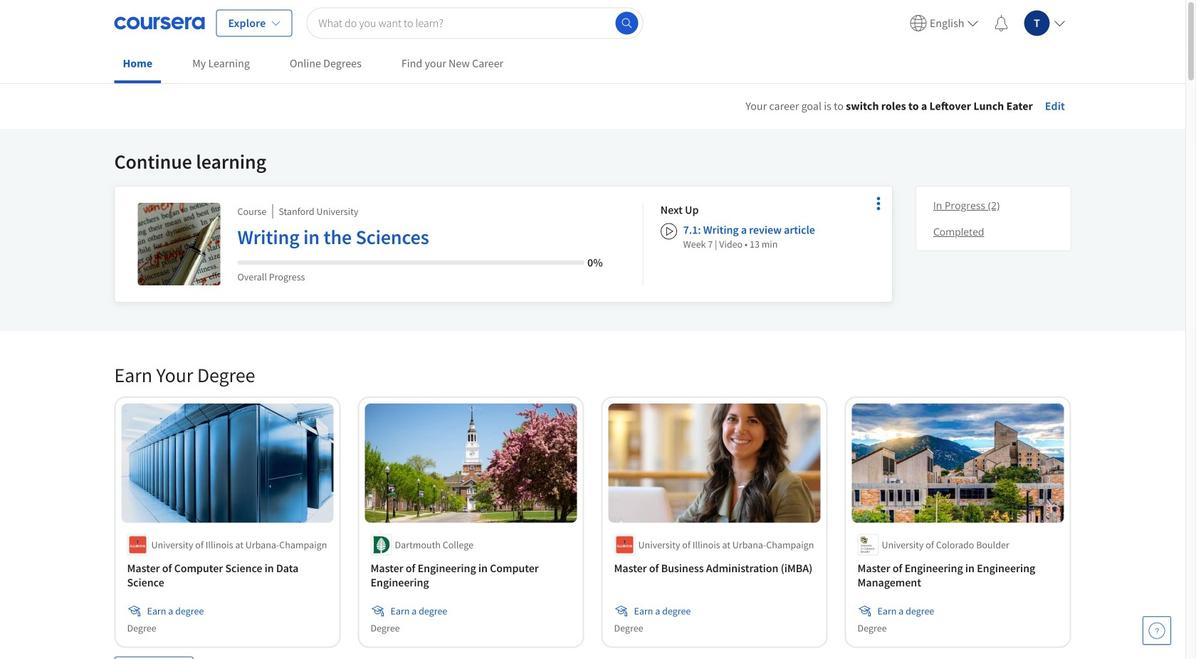 Task type: locate. For each thing, give the bounding box(es) containing it.
region
[[678, 118, 1141, 242]]

coursera image
[[114, 12, 205, 35]]

What do you want to learn? text field
[[307, 7, 644, 39]]

writing in the sciences image
[[138, 203, 220, 286]]

None search field
[[307, 7, 644, 39]]

earn your degree collection element
[[106, 340, 1080, 660]]

more option for writing in the sciences image
[[869, 194, 889, 214]]



Task type: vqa. For each thing, say whether or not it's contained in the screenshot.
the 'info'
no



Task type: describe. For each thing, give the bounding box(es) containing it.
help center image
[[1149, 623, 1166, 640]]



